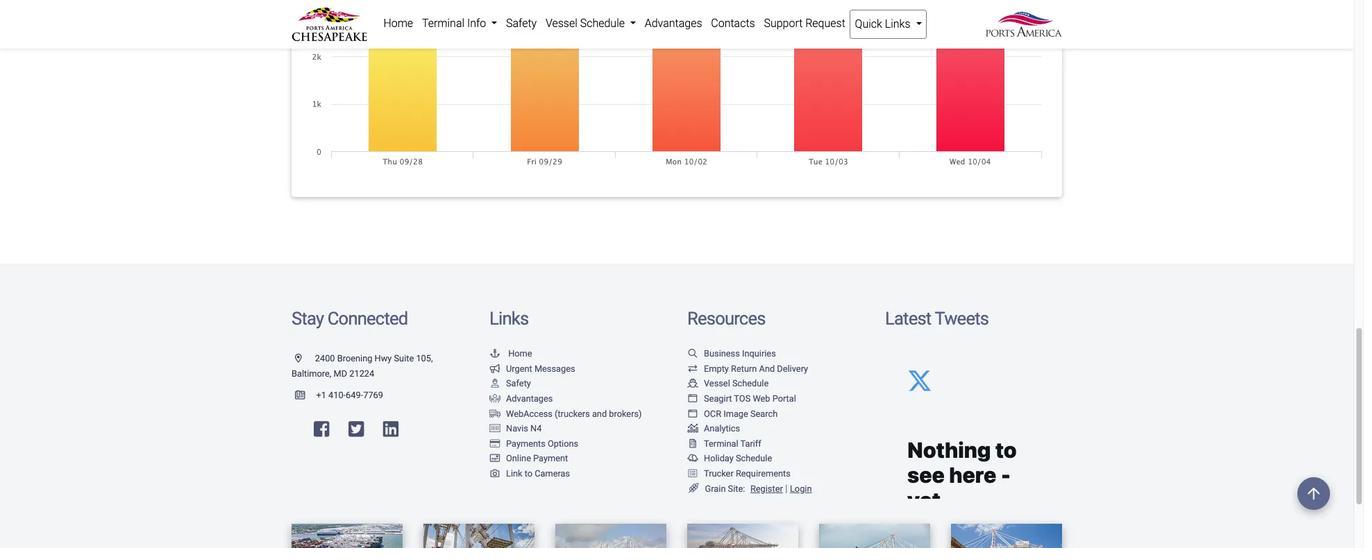 Task type: describe. For each thing, give the bounding box(es) containing it.
0 vertical spatial links
[[885, 17, 911, 31]]

stay
[[292, 309, 324, 329]]

bullhorn image
[[490, 365, 501, 374]]

file invoice image
[[687, 440, 699, 449]]

link to cameras
[[506, 469, 570, 479]]

web
[[753, 394, 770, 404]]

terminal info link
[[418, 10, 502, 37]]

2400 broening hwy suite 105, baltimore, md 21224 link
[[292, 354, 433, 379]]

7769
[[363, 390, 383, 401]]

requirements
[[736, 469, 791, 479]]

649-
[[346, 390, 363, 401]]

1 horizontal spatial advantages link
[[640, 10, 707, 37]]

1 horizontal spatial vessel schedule link
[[687, 379, 769, 389]]

terminal tariff
[[704, 439, 762, 449]]

link
[[506, 469, 523, 479]]

browser image
[[687, 395, 699, 404]]

truck container image
[[490, 410, 501, 419]]

site:
[[728, 484, 745, 494]]

list alt image
[[687, 470, 699, 479]]

latest
[[885, 309, 931, 329]]

credit card image
[[490, 440, 501, 449]]

stay connected
[[292, 309, 408, 329]]

return
[[731, 364, 757, 374]]

0 vertical spatial vessel schedule
[[546, 17, 628, 30]]

and
[[592, 409, 607, 419]]

(truckers
[[555, 409, 590, 419]]

linkedin image
[[383, 421, 399, 439]]

broening
[[337, 354, 372, 364]]

1 vertical spatial advantages link
[[490, 394, 553, 404]]

portal
[[773, 394, 796, 404]]

n4
[[531, 424, 542, 434]]

terminal for terminal tariff
[[704, 439, 739, 449]]

home link for urgent messages link
[[490, 349, 532, 359]]

2400 broening hwy suite 105, baltimore, md 21224
[[292, 354, 433, 379]]

messages
[[535, 364, 575, 374]]

connected
[[328, 309, 408, 329]]

ship image
[[687, 380, 699, 389]]

empty return and delivery
[[704, 364, 808, 374]]

search image
[[687, 350, 699, 359]]

browser image
[[687, 410, 699, 419]]

0 horizontal spatial vessel
[[546, 17, 578, 30]]

navis
[[506, 424, 528, 434]]

trucker
[[704, 469, 734, 479]]

quick links
[[855, 17, 913, 31]]

grain
[[705, 484, 726, 494]]

resources
[[687, 309, 766, 329]]

suite
[[394, 354, 414, 364]]

container storage image
[[490, 425, 501, 434]]

terminal tariff link
[[687, 439, 762, 449]]

1 horizontal spatial vessel
[[704, 379, 730, 389]]

contacts link
[[707, 10, 760, 37]]

tos
[[734, 394, 751, 404]]

image
[[724, 409, 748, 419]]

quick
[[855, 17, 883, 31]]

credit card front image
[[490, 455, 501, 464]]

online payment
[[506, 454, 568, 464]]

analytics
[[704, 424, 740, 434]]

support request link
[[760, 10, 850, 37]]

urgent
[[506, 364, 532, 374]]

+1
[[316, 390, 326, 401]]

trucker requirements link
[[687, 469, 791, 479]]

analytics image
[[687, 425, 699, 434]]

register link
[[748, 484, 783, 494]]

wheat image
[[687, 484, 700, 494]]

go to top image
[[1298, 478, 1331, 510]]

ocr
[[704, 409, 722, 419]]

0 vertical spatial schedule
[[580, 17, 625, 30]]

21224
[[349, 369, 374, 379]]

holiday schedule link
[[687, 454, 772, 464]]

410-
[[328, 390, 346, 401]]

hwy
[[375, 354, 392, 364]]

options
[[548, 439, 579, 449]]

home inside home link
[[384, 17, 413, 30]]

twitter square image
[[349, 421, 364, 439]]

inquiries
[[742, 349, 776, 359]]

seagirt tos web portal link
[[687, 394, 796, 404]]

camera image
[[490, 470, 501, 479]]

seagirt tos web portal
[[704, 394, 796, 404]]

seagirt
[[704, 394, 732, 404]]

link to cameras link
[[490, 469, 570, 479]]

terminal info
[[422, 17, 489, 30]]



Task type: locate. For each thing, give the bounding box(es) containing it.
105,
[[416, 354, 433, 364]]

home link
[[379, 10, 418, 37], [490, 349, 532, 359]]

info
[[467, 17, 486, 30]]

0 vertical spatial home link
[[379, 10, 418, 37]]

1 vertical spatial safety
[[506, 379, 531, 389]]

navis n4
[[506, 424, 542, 434]]

schedule for ship icon
[[733, 379, 769, 389]]

ocr image search
[[704, 409, 778, 419]]

1 horizontal spatial vessel schedule
[[704, 379, 769, 389]]

payments options link
[[490, 439, 579, 449]]

webaccess
[[506, 409, 553, 419]]

tweets
[[935, 309, 989, 329]]

2 safety from the top
[[506, 379, 531, 389]]

empty return and delivery link
[[687, 364, 808, 374]]

register
[[751, 484, 783, 494]]

payment
[[533, 454, 568, 464]]

safety link down urgent
[[490, 379, 531, 389]]

user hard hat image
[[490, 380, 501, 389]]

0 horizontal spatial terminal
[[422, 17, 465, 30]]

0 horizontal spatial advantages link
[[490, 394, 553, 404]]

1 horizontal spatial advantages
[[645, 17, 702, 30]]

safety link for terminal info link
[[502, 10, 541, 37]]

0 horizontal spatial home link
[[379, 10, 418, 37]]

1 vertical spatial safety link
[[490, 379, 531, 389]]

1 vertical spatial schedule
[[733, 379, 769, 389]]

online payment link
[[490, 454, 568, 464]]

+1 410-649-7769 link
[[292, 390, 383, 401]]

terminal left info at the left top of page
[[422, 17, 465, 30]]

1 vertical spatial terminal
[[704, 439, 739, 449]]

login link
[[790, 484, 812, 494]]

1 vertical spatial links
[[490, 309, 529, 329]]

home
[[384, 17, 413, 30], [508, 349, 532, 359]]

contacts
[[711, 17, 755, 30]]

1 vertical spatial vessel schedule
[[704, 379, 769, 389]]

advantages link up 'webaccess'
[[490, 394, 553, 404]]

vessel
[[546, 17, 578, 30], [704, 379, 730, 389]]

0 vertical spatial vessel
[[546, 17, 578, 30]]

home link left terminal info
[[379, 10, 418, 37]]

webaccess (truckers and brokers)
[[506, 409, 642, 419]]

support request
[[764, 17, 846, 30]]

bells image
[[687, 455, 699, 464]]

business
[[704, 349, 740, 359]]

search
[[751, 409, 778, 419]]

empty
[[704, 364, 729, 374]]

terminal down analytics
[[704, 439, 739, 449]]

urgent messages link
[[490, 364, 575, 374]]

home left terminal info
[[384, 17, 413, 30]]

0 vertical spatial safety
[[506, 17, 537, 30]]

safety right info at the left top of page
[[506, 17, 537, 30]]

holiday schedule
[[704, 454, 772, 464]]

urgent messages
[[506, 364, 575, 374]]

vessel schedule
[[546, 17, 628, 30], [704, 379, 769, 389]]

delivery
[[777, 364, 808, 374]]

md
[[334, 369, 347, 379]]

safety link for urgent messages link
[[490, 379, 531, 389]]

safety
[[506, 17, 537, 30], [506, 379, 531, 389]]

links up the "anchor" icon
[[490, 309, 529, 329]]

1 vertical spatial advantages
[[506, 394, 553, 404]]

trucker requirements
[[704, 469, 791, 479]]

ocr image search link
[[687, 409, 778, 419]]

1 vertical spatial home link
[[490, 349, 532, 359]]

phone office image
[[295, 392, 316, 401]]

1 vertical spatial vessel
[[704, 379, 730, 389]]

navis n4 link
[[490, 424, 542, 434]]

0 horizontal spatial vessel schedule link
[[541, 10, 640, 37]]

webaccess (truckers and brokers) link
[[490, 409, 642, 419]]

0 vertical spatial vessel schedule link
[[541, 10, 640, 37]]

0 horizontal spatial links
[[490, 309, 529, 329]]

1 safety from the top
[[506, 17, 537, 30]]

0 vertical spatial home
[[384, 17, 413, 30]]

latest tweets
[[885, 309, 989, 329]]

to
[[525, 469, 533, 479]]

safety link
[[502, 10, 541, 37], [490, 379, 531, 389]]

brokers)
[[609, 409, 642, 419]]

payments options
[[506, 439, 579, 449]]

payments
[[506, 439, 546, 449]]

terminal for terminal info
[[422, 17, 465, 30]]

tariff
[[741, 439, 762, 449]]

advantages link
[[640, 10, 707, 37], [490, 394, 553, 404]]

business inquiries
[[704, 349, 776, 359]]

safety down urgent
[[506, 379, 531, 389]]

support
[[764, 17, 803, 30]]

online
[[506, 454, 531, 464]]

1 vertical spatial vessel schedule link
[[687, 379, 769, 389]]

advantages link left contacts
[[640, 10, 707, 37]]

request
[[806, 17, 846, 30]]

anchor image
[[490, 350, 501, 359]]

home link for terminal info link
[[379, 10, 418, 37]]

1 vertical spatial home
[[508, 349, 532, 359]]

holiday
[[704, 454, 734, 464]]

links
[[885, 17, 911, 31], [490, 309, 529, 329]]

home up urgent
[[508, 349, 532, 359]]

hand receiving image
[[490, 395, 501, 404]]

quick links link
[[850, 10, 927, 39]]

analytics link
[[687, 424, 740, 434]]

links right quick
[[885, 17, 911, 31]]

0 vertical spatial terminal
[[422, 17, 465, 30]]

2400
[[315, 354, 335, 364]]

1 horizontal spatial links
[[885, 17, 911, 31]]

0 horizontal spatial vessel schedule
[[546, 17, 628, 30]]

safety link right info at the left top of page
[[502, 10, 541, 37]]

|
[[786, 483, 788, 495]]

0 vertical spatial advantages
[[645, 17, 702, 30]]

0 horizontal spatial advantages
[[506, 394, 553, 404]]

map marker alt image
[[295, 355, 313, 364]]

0 horizontal spatial home
[[384, 17, 413, 30]]

schedule
[[580, 17, 625, 30], [733, 379, 769, 389], [736, 454, 772, 464]]

advantages left contacts
[[645, 17, 702, 30]]

0 vertical spatial advantages link
[[640, 10, 707, 37]]

exchange image
[[687, 365, 699, 374]]

terminal
[[422, 17, 465, 30], [704, 439, 739, 449]]

0 vertical spatial safety link
[[502, 10, 541, 37]]

and
[[759, 364, 775, 374]]

vessel schedule link
[[541, 10, 640, 37], [687, 379, 769, 389]]

1 horizontal spatial terminal
[[704, 439, 739, 449]]

cameras
[[535, 469, 570, 479]]

+1 410-649-7769
[[316, 390, 383, 401]]

advantages up 'webaccess'
[[506, 394, 553, 404]]

2 vertical spatial schedule
[[736, 454, 772, 464]]

login
[[790, 484, 812, 494]]

1 horizontal spatial home
[[508, 349, 532, 359]]

1 horizontal spatial home link
[[490, 349, 532, 359]]

grain site: register | login
[[705, 483, 812, 495]]

business inquiries link
[[687, 349, 776, 359]]

schedule for bells icon
[[736, 454, 772, 464]]

facebook square image
[[314, 421, 329, 439]]

home link up urgent
[[490, 349, 532, 359]]

baltimore,
[[292, 369, 331, 379]]



Task type: vqa. For each thing, say whether or not it's contained in the screenshot.
bottommost Advantages
yes



